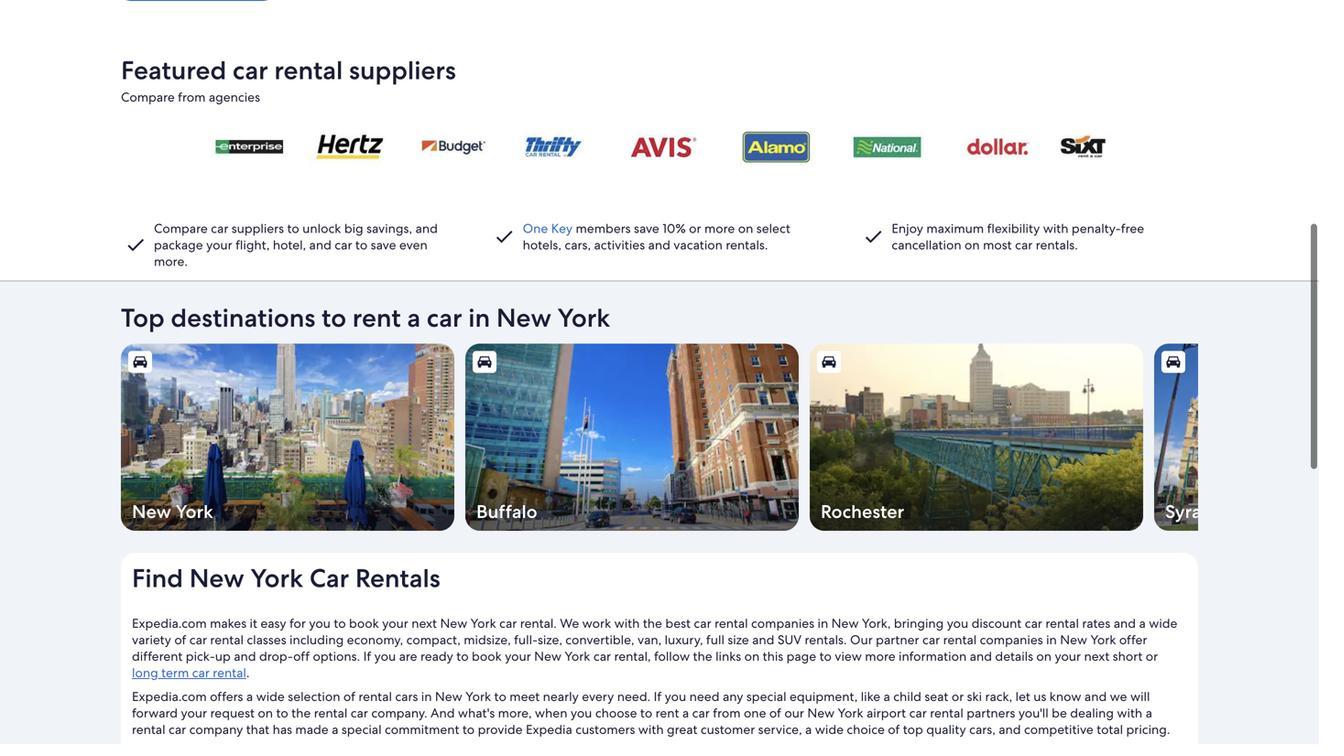 Task type: describe. For each thing, give the bounding box(es) containing it.
to up the options.
[[334, 616, 346, 632]]

activities
[[594, 237, 645, 253]]

car left flight,
[[211, 220, 228, 237]]

destinations
[[171, 301, 315, 335]]

vacation
[[674, 237, 723, 253]]

car left up
[[189, 632, 207, 649]]

car
[[309, 562, 349, 596]]

10%
[[662, 220, 686, 237]]

economy,
[[347, 632, 403, 649]]

pont de rennes bridge showing a city, a sunset and a bridge image
[[810, 344, 1143, 531]]

compact,
[[406, 632, 461, 649]]

0 horizontal spatial companies
[[751, 616, 814, 632]]

rentals
[[355, 562, 440, 596]]

airport
[[866, 706, 906, 722]]

2 expedia.com from the top
[[132, 689, 207, 706]]

car right best
[[694, 616, 711, 632]]

quality
[[926, 722, 966, 738]]

rent inside expedia.com makes it easy for you to book your next new york car rental. we work with the best car rental companies in new york, bringing you discount car rental rates and a wide variety of car rental classes including economy, compact, midsize, full-size, convertible, van, luxury, full size and suv rentals. our partner car rental companies in new york offer different pick-up and drop-off options. if you are ready to book your new york car rental, follow the links on this page to view more information and details on your next short or long term car rental . expedia.com offers a wide selection of rental cars in new york to meet nearly every need. if you need any special equipment, like a child seat or ski rack, let us know and we will forward your request on to the rental car company. and what's more, when you choose to rent a car from one of our new york airport car rental partners you'll be dealing with a rental car company that has made a special commitment to provide expedia customers with great customer service, a wide choice of top quality cars, and competitive total pricing.
[[655, 706, 679, 722]]

suppliers inside compare car suppliers to unlock big savings, and package your flight, hotel, and car to save even more.
[[232, 220, 284, 237]]

and
[[431, 706, 455, 722]]

find new york car rentals
[[132, 562, 440, 596]]

new up makes
[[189, 562, 244, 596]]

to inside compare car suppliers to unlock big savings, and package your flight, hotel, and car to save even more.
[[355, 237, 367, 253]]

rental.
[[520, 616, 557, 632]]

a down even
[[407, 301, 421, 335]]

cars image for new york
[[132, 354, 148, 371]]

company.
[[371, 706, 427, 722]]

car right partner
[[922, 632, 940, 649]]

previous image
[[110, 427, 132, 449]]

and inside the 'members save 10% or more on select hotels, cars, activities and vacation rentals.'
[[648, 237, 670, 253]]

1 vertical spatial book
[[472, 649, 502, 665]]

1 vertical spatial or
[[1146, 649, 1158, 665]]

car right term
[[192, 665, 210, 682]]

of left top
[[888, 722, 900, 738]]

that
[[246, 722, 269, 738]]

flexibility
[[987, 220, 1040, 237]]

york left offer
[[1090, 632, 1116, 649]]

up
[[215, 649, 231, 665]]

variety
[[132, 632, 171, 649]]

and left the details
[[970, 649, 992, 665]]

compare inside compare car suppliers to unlock big savings, and package your flight, hotel, and car to save even more.
[[154, 220, 208, 237]]

more,
[[498, 706, 532, 722]]

for
[[289, 616, 306, 632]]

car suppliers logo image
[[121, 113, 1198, 180]]

find
[[132, 562, 183, 596]]

a right made
[[332, 722, 338, 738]]

car inside featured car rental suppliers compare from  agencies
[[233, 54, 268, 87]]

and right hotel,
[[309, 237, 331, 253]]

new left york,
[[831, 616, 859, 632]]

full-
[[514, 632, 538, 649]]

rentals. inside the enjoy maximum flexibility with penalty-free cancellation on most car rentals.
[[1036, 237, 1078, 253]]

new down ready
[[435, 689, 462, 706]]

made
[[295, 722, 329, 738]]

featured
[[121, 54, 226, 87]]

members
[[576, 220, 631, 237]]

york,
[[862, 616, 891, 632]]

what's
[[458, 706, 495, 722]]

york down activities
[[558, 301, 610, 335]]

syracuse
[[1165, 500, 1239, 524]]

nearly
[[543, 689, 579, 706]]

and right size
[[752, 632, 774, 649]]

will
[[1130, 689, 1150, 706]]

in right suv
[[818, 616, 828, 632]]

3 out of 6 element
[[810, 344, 1143, 531]]

car down even
[[427, 301, 462, 335]]

every
[[582, 689, 614, 706]]

forward
[[132, 706, 178, 722]]

select
[[756, 220, 790, 237]]

your up are
[[382, 616, 408, 632]]

hotel,
[[273, 237, 306, 253]]

drop-
[[259, 649, 293, 665]]

car right discount
[[1025, 616, 1042, 632]]

compare car suppliers to unlock big savings, and package your flight, hotel, and car to save even more.
[[154, 220, 438, 270]]

has
[[273, 722, 292, 738]]

car left savings,
[[335, 237, 352, 253]]

information
[[899, 649, 967, 665]]

of right selection
[[343, 689, 355, 706]]

to down compare car suppliers to unlock big savings, and package your flight, hotel, and car to save even more.
[[322, 301, 346, 335]]

and left the we
[[1084, 689, 1107, 706]]

in up cars icon
[[468, 301, 490, 335]]

maximum
[[926, 220, 984, 237]]

including
[[289, 632, 344, 649]]

new right 'our'
[[807, 706, 835, 722]]

on inside the 'members save 10% or more on select hotels, cars, activities and vacation rentals.'
[[738, 220, 753, 237]]

featured car rental suppliers compare from  agencies
[[121, 54, 456, 105]]

term
[[161, 665, 189, 682]]

one
[[744, 706, 766, 722]]

you left are
[[374, 649, 396, 665]]

on right the details
[[1036, 649, 1052, 665]]

4 out of 6 element
[[1154, 344, 1319, 531]]

ready
[[420, 649, 453, 665]]

midsize,
[[464, 632, 511, 649]]

choose
[[595, 706, 637, 722]]

rentals. inside expedia.com makes it easy for you to book your next new york car rental. we work with the best car rental companies in new york, bringing you discount car rental rates and a wide variety of car rental classes including economy, compact, midsize, full-size, convertible, van, luxury, full size and suv rentals. our partner car rental companies in new york offer different pick-up and drop-off options. if you are ready to book your new york car rental, follow the links on this page to view more information and details on your next short or long term car rental . expedia.com offers a wide selection of rental cars in new york to meet nearly every need. if you need any special equipment, like a child seat or ski rack, let us know and we will forward your request on to the rental car company. and what's more, when you choose to rent a car from one of our new york airport car rental partners you'll be dealing with a rental car company that has made a special commitment to provide expedia customers with great customer service, a wide choice of top quality cars, and competitive total pricing.
[[805, 632, 847, 649]]

new york image
[[121, 344, 454, 531]]

cancellation on
[[892, 237, 980, 253]]

competitive
[[1024, 722, 1093, 738]]

compare inside featured car rental suppliers compare from  agencies
[[121, 89, 175, 105]]

let
[[1015, 689, 1030, 706]]

from inside featured car rental suppliers compare from  agencies
[[178, 89, 206, 105]]

cars, inside the 'members save 10% or more on select hotels, cars, activities and vacation rentals.'
[[565, 237, 591, 253]]

a right offers
[[246, 689, 253, 706]]

on left this
[[744, 649, 760, 665]]

to left meet
[[494, 689, 506, 706]]

a right the we
[[1146, 706, 1152, 722]]

top
[[121, 301, 165, 335]]

to unlock
[[287, 220, 341, 237]]

york left full-
[[471, 616, 496, 632]]

you right the when
[[571, 706, 592, 722]]

pricing.
[[1126, 722, 1170, 738]]

to right and
[[462, 722, 475, 738]]

to right ready
[[456, 649, 469, 665]]

more inside expedia.com makes it easy for you to book your next new york car rental. we work with the best car rental companies in new york, bringing you discount car rental rates and a wide variety of car rental classes including economy, compact, midsize, full-size, convertible, van, luxury, full size and suv rentals. our partner car rental companies in new york offer different pick-up and drop-off options. if you are ready to book your new york car rental, follow the links on this page to view more information and details on your next short or long term car rental . expedia.com offers a wide selection of rental cars in new york to meet nearly every need. if you need any special equipment, like a child seat or ski rack, let us know and we will forward your request on to the rental car company. and what's more, when you choose to rent a car from one of our new york airport car rental partners you'll be dealing with a rental car company that has made a special commitment to provide expedia customers with great customer service, a wide choice of top quality cars, and competitive total pricing.
[[865, 649, 895, 665]]

rack,
[[985, 689, 1012, 706]]

your left the size,
[[505, 649, 531, 665]]

0 vertical spatial the
[[643, 616, 662, 632]]

to left view
[[819, 649, 832, 665]]

partner
[[876, 632, 919, 649]]

when
[[535, 706, 567, 722]]

pick-
[[186, 649, 215, 665]]

with right dealing
[[1117, 706, 1142, 722]]

to right choose
[[640, 706, 652, 722]]

and right rates
[[1114, 616, 1136, 632]]

your left offers
[[181, 706, 207, 722]]

enjoy maximum flexibility with penalty-free cancellation on most car rentals.
[[892, 220, 1144, 253]]

of left 'our'
[[769, 706, 781, 722]]

to right that
[[276, 706, 288, 722]]

offers
[[210, 689, 243, 706]]

request
[[210, 706, 255, 722]]

with left great
[[638, 722, 664, 738]]

short
[[1113, 649, 1143, 665]]

links
[[715, 649, 741, 665]]

2 vertical spatial or
[[952, 689, 964, 706]]

details
[[995, 649, 1033, 665]]

follow
[[654, 649, 690, 665]]

you right bringing
[[947, 616, 968, 632]]

selection
[[288, 689, 340, 706]]

rochester
[[821, 500, 904, 524]]

with right 'work'
[[614, 616, 640, 632]]

options.
[[313, 649, 360, 665]]

view
[[835, 649, 862, 665]]

1 horizontal spatial companies
[[980, 632, 1043, 649]]

company
[[189, 722, 243, 738]]

flight,
[[235, 237, 270, 253]]

new up ready
[[440, 616, 467, 632]]

new down rental.
[[534, 649, 561, 665]]

1 vertical spatial if
[[654, 689, 662, 706]]

offer
[[1119, 632, 1147, 649]]

car left rental,
[[593, 649, 611, 665]]

service,
[[758, 722, 802, 738]]

and right savings,
[[415, 220, 438, 237]]

great
[[667, 722, 697, 738]]

of right the variety
[[174, 632, 186, 649]]

you right for
[[309, 616, 331, 632]]

rates
[[1082, 616, 1110, 632]]

0 vertical spatial if
[[363, 649, 371, 665]]

savings,
[[366, 220, 412, 237]]

are
[[399, 649, 417, 665]]



Task type: vqa. For each thing, say whether or not it's contained in the screenshot.
HOTELS,
yes



Task type: locate. For each thing, give the bounding box(es) containing it.
expedia.com
[[132, 616, 207, 632], [132, 689, 207, 706]]

0 vertical spatial from
[[178, 89, 206, 105]]

and
[[415, 220, 438, 237], [309, 237, 331, 253], [648, 237, 670, 253], [1114, 616, 1136, 632], [752, 632, 774, 649], [234, 649, 256, 665], [970, 649, 992, 665], [1084, 689, 1107, 706], [999, 722, 1021, 738]]

rentals. right most
[[1036, 237, 1078, 253]]

save inside the 'members save 10% or more on select hotels, cars, activities and vacation rentals.'
[[634, 220, 659, 237]]

new down hotels,
[[496, 301, 551, 335]]

0 horizontal spatial if
[[363, 649, 371, 665]]

expedia.com up different
[[132, 616, 207, 632]]

rent down even
[[352, 301, 401, 335]]

or right 'short'
[[1146, 649, 1158, 665]]

need.
[[617, 689, 651, 706]]

more.
[[154, 253, 188, 270]]

best
[[665, 616, 691, 632]]

compare down featured
[[121, 89, 175, 105]]

cars image
[[132, 354, 148, 371], [821, 354, 837, 371], [1165, 354, 1182, 371]]

key
[[551, 220, 573, 237]]

child
[[893, 689, 921, 706]]

0 horizontal spatial rentals.
[[726, 237, 768, 253]]

0 vertical spatial suppliers
[[349, 54, 456, 87]]

1 horizontal spatial from
[[713, 706, 741, 722]]

1 vertical spatial from
[[713, 706, 741, 722]]

provide
[[478, 722, 523, 738]]

car left any
[[692, 706, 710, 722]]

a
[[407, 301, 421, 335], [1139, 616, 1146, 632], [246, 689, 253, 706], [883, 689, 890, 706], [682, 706, 689, 722], [1146, 706, 1152, 722], [332, 722, 338, 738], [805, 722, 812, 738]]

1 horizontal spatial special
[[746, 689, 786, 706]]

our
[[850, 632, 873, 649]]

and left vacation
[[648, 237, 670, 253]]

van,
[[637, 632, 662, 649]]

wide up has
[[256, 689, 285, 706]]

1 vertical spatial expedia.com
[[132, 689, 207, 706]]

0 vertical spatial or
[[689, 220, 701, 237]]

page
[[786, 649, 816, 665]]

on right request
[[258, 706, 273, 722]]

bringing
[[894, 616, 944, 632]]

size
[[728, 632, 749, 649]]

1 horizontal spatial book
[[472, 649, 502, 665]]

2 horizontal spatial or
[[1146, 649, 1158, 665]]

ski
[[967, 689, 982, 706]]

cars image inside 4 out of 6 element
[[1165, 354, 1182, 371]]

a right like
[[883, 689, 890, 706]]

york left 'airport' at the right of the page
[[838, 706, 863, 722]]

0 horizontal spatial cars image
[[132, 354, 148, 371]]

1 horizontal spatial wide
[[815, 722, 844, 738]]

book left full-
[[472, 649, 502, 665]]

the left links
[[693, 649, 712, 665]]

long term car rental link
[[132, 665, 246, 682]]

the left best
[[643, 616, 662, 632]]

next image
[[1187, 427, 1209, 449]]

0 horizontal spatial next
[[411, 616, 437, 632]]

0 horizontal spatial the
[[291, 706, 311, 722]]

cars image inside 1 out of 6 element
[[132, 354, 148, 371]]

1 vertical spatial the
[[693, 649, 712, 665]]

york inside 1 out of 6 element
[[176, 500, 213, 524]]

or inside the 'members save 10% or more on select hotels, cars, activities and vacation rentals.'
[[689, 220, 701, 237]]

york up easy
[[250, 562, 303, 596]]

from
[[178, 89, 206, 105], [713, 706, 741, 722]]

0 vertical spatial more
[[704, 220, 735, 237]]

enjoy
[[892, 220, 923, 237]]

one key link
[[523, 220, 573, 237]]

0 horizontal spatial save
[[371, 237, 396, 253]]

need
[[689, 689, 720, 706]]

1 horizontal spatial next
[[1084, 649, 1110, 665]]

long
[[132, 665, 158, 682]]

york right and
[[465, 689, 491, 706]]

new left 'short'
[[1060, 632, 1087, 649]]

more inside the 'members save 10% or more on select hotels, cars, activities and vacation rentals.'
[[704, 220, 735, 237]]

commitment
[[385, 722, 459, 738]]

to
[[355, 237, 367, 253], [322, 301, 346, 335], [334, 616, 346, 632], [456, 649, 469, 665], [819, 649, 832, 665], [494, 689, 506, 706], [276, 706, 288, 722], [640, 706, 652, 722], [462, 722, 475, 738]]

if right need.
[[654, 689, 662, 706]]

your inside compare car suppliers to unlock big savings, and package your flight, hotel, and car to save even more.
[[206, 237, 232, 253]]

and right up
[[234, 649, 256, 665]]

0 vertical spatial wide
[[1149, 616, 1177, 632]]

0 horizontal spatial more
[[704, 220, 735, 237]]

new inside 1 out of 6 element
[[132, 500, 171, 524]]

luxury,
[[665, 632, 703, 649]]

york
[[558, 301, 610, 335], [176, 500, 213, 524], [250, 562, 303, 596], [471, 616, 496, 632], [1090, 632, 1116, 649], [565, 649, 590, 665], [465, 689, 491, 706], [838, 706, 863, 722]]

0 vertical spatial expedia.com
[[132, 616, 207, 632]]

1 horizontal spatial more
[[865, 649, 895, 665]]

0 horizontal spatial special
[[342, 722, 382, 738]]

rentals.
[[726, 237, 768, 253], [1036, 237, 1078, 253], [805, 632, 847, 649]]

your
[[206, 237, 232, 253], [382, 616, 408, 632], [505, 649, 531, 665], [1055, 649, 1081, 665], [181, 706, 207, 722]]

more right 10%
[[704, 220, 735, 237]]

special right made
[[342, 722, 382, 738]]

buffalo which includes a city and central business district image
[[465, 344, 799, 531]]

and down rack,
[[999, 722, 1021, 738]]

save left even
[[371, 237, 396, 253]]

1 vertical spatial special
[[342, 722, 382, 738]]

0 vertical spatial rent
[[352, 301, 401, 335]]

0 horizontal spatial book
[[349, 616, 379, 632]]

2 out of 6 element
[[465, 344, 799, 531]]

your left flight,
[[206, 237, 232, 253]]

expedia.com makes it easy for you to book your next new york car rental. we work with the best car rental companies in new york, bringing you discount car rental rates and a wide variety of car rental classes including economy, compact, midsize, full-size, convertible, van, luxury, full size and suv rentals. our partner car rental companies in new york offer different pick-up and drop-off options. if you are ready to book your new york car rental, follow the links on this page to view more information and details on your next short or long term car rental . expedia.com offers a wide selection of rental cars in new york to meet nearly every need. if you need any special equipment, like a child seat or ski rack, let us know and we will forward your request on to the rental car company. and what's more, when you choose to rent a car from one of our new york airport car rental partners you'll be dealing with a rental car company that has made a special commitment to provide expedia customers with great customer service, a wide choice of top quality cars, and competitive total pricing.
[[132, 616, 1177, 738]]

1 horizontal spatial rent
[[655, 706, 679, 722]]

more right view
[[865, 649, 895, 665]]

cars image inside 3 out of 6 element
[[821, 354, 837, 371]]

like
[[861, 689, 880, 706]]

special right any
[[746, 689, 786, 706]]

0 horizontal spatial from
[[178, 89, 206, 105]]

top destinations to rent a car in new york
[[121, 301, 610, 335]]

next left 'short'
[[1084, 649, 1110, 665]]

2 horizontal spatial cars image
[[1165, 354, 1182, 371]]

1 vertical spatial more
[[865, 649, 895, 665]]

or left ski
[[952, 689, 964, 706]]

car right most
[[1015, 237, 1033, 253]]

the right that
[[291, 706, 311, 722]]

1 horizontal spatial save
[[634, 220, 659, 237]]

partners
[[967, 706, 1015, 722]]

you
[[309, 616, 331, 632], [947, 616, 968, 632], [374, 649, 396, 665], [665, 689, 686, 706], [571, 706, 592, 722]]

0 vertical spatial book
[[349, 616, 379, 632]]

members save 10% or more on select hotels, cars, activities and vacation rentals.
[[523, 220, 790, 253]]

a left "need"
[[682, 706, 689, 722]]

most
[[983, 237, 1012, 253]]

different
[[132, 649, 183, 665]]

0 vertical spatial cars,
[[565, 237, 591, 253]]

free
[[1121, 220, 1144, 237]]

in right cars
[[421, 689, 432, 706]]

full
[[706, 632, 724, 649]]

more
[[704, 220, 735, 237], [865, 649, 895, 665]]

size,
[[538, 632, 562, 649]]

wide right offer
[[1149, 616, 1177, 632]]

1 vertical spatial next
[[1084, 649, 1110, 665]]

2 horizontal spatial wide
[[1149, 616, 1177, 632]]

2 vertical spatial wide
[[815, 722, 844, 738]]

cars, inside expedia.com makes it easy for you to book your next new york car rental. we work with the best car rental companies in new york, bringing you discount car rental rates and a wide variety of car rental classes including economy, compact, midsize, full-size, convertible, van, luxury, full size and suv rentals. our partner car rental companies in new york offer different pick-up and drop-off options. if you are ready to book your new york car rental, follow the links on this page to view more information and details on your next short or long term car rental . expedia.com offers a wide selection of rental cars in new york to meet nearly every need. if you need any special equipment, like a child seat or ski rack, let us know and we will forward your request on to the rental car company. and what's more, when you choose to rent a car from one of our new york airport car rental partners you'll be dealing with a rental car company that has made a special commitment to provide expedia customers with great customer service, a wide choice of top quality cars, and competitive total pricing.
[[969, 722, 995, 738]]

expedia.com down term
[[132, 689, 207, 706]]

rental,
[[614, 649, 651, 665]]

save
[[634, 220, 659, 237], [371, 237, 396, 253]]

new
[[496, 301, 551, 335], [132, 500, 171, 524], [189, 562, 244, 596], [440, 616, 467, 632], [831, 616, 859, 632], [1060, 632, 1087, 649], [534, 649, 561, 665], [435, 689, 462, 706], [807, 706, 835, 722]]

1 vertical spatial compare
[[154, 220, 208, 237]]

we
[[1110, 689, 1127, 706]]

companies up this
[[751, 616, 814, 632]]

of
[[174, 632, 186, 649], [343, 689, 355, 706], [769, 706, 781, 722], [888, 722, 900, 738]]

even
[[399, 237, 428, 253]]

1 horizontal spatial cars,
[[969, 722, 995, 738]]

work
[[582, 616, 611, 632]]

1 expedia.com from the top
[[132, 616, 207, 632]]

1 vertical spatial rent
[[655, 706, 679, 722]]

breadcrumbs region
[[0, 0, 1319, 282]]

if right the options.
[[363, 649, 371, 665]]

2 horizontal spatial the
[[693, 649, 712, 665]]

your up "know"
[[1055, 649, 1081, 665]]

to right the "to unlock"
[[355, 237, 367, 253]]

you left "need"
[[665, 689, 686, 706]]

discount
[[972, 616, 1022, 632]]

1 horizontal spatial or
[[952, 689, 964, 706]]

car inside the enjoy maximum flexibility with penalty-free cancellation on most car rentals.
[[1015, 237, 1033, 253]]

1 horizontal spatial suppliers
[[349, 54, 456, 87]]

0 vertical spatial next
[[411, 616, 437, 632]]

cars image for rochester
[[821, 354, 837, 371]]

special
[[746, 689, 786, 706], [342, 722, 382, 738]]

rentals. left our
[[805, 632, 847, 649]]

car right 'airport' at the right of the page
[[909, 706, 927, 722]]

cars image for syracuse
[[1165, 354, 1182, 371]]

2 horizontal spatial rentals.
[[1036, 237, 1078, 253]]

0 vertical spatial special
[[746, 689, 786, 706]]

1 horizontal spatial the
[[643, 616, 662, 632]]

a up 'short'
[[1139, 616, 1146, 632]]

2 cars image from the left
[[821, 354, 837, 371]]

with penalty-
[[1043, 220, 1121, 237]]

from down featured
[[178, 89, 206, 105]]

rental
[[274, 54, 343, 87], [715, 616, 748, 632], [1045, 616, 1079, 632], [210, 632, 244, 649], [943, 632, 977, 649], [213, 665, 246, 682], [358, 689, 392, 706], [314, 706, 347, 722], [930, 706, 963, 722], [132, 722, 165, 738]]

suv
[[778, 632, 802, 649]]

our
[[784, 706, 804, 722]]

on left 'select'
[[738, 220, 753, 237]]

customer
[[701, 722, 755, 738]]

0 vertical spatial compare
[[121, 89, 175, 105]]

customers
[[575, 722, 635, 738]]

clinton square which includes heritage architecture, a garden and a city image
[[1154, 344, 1319, 531]]

in right the details
[[1046, 632, 1057, 649]]

car left rental.
[[499, 616, 517, 632]]

1 out of 6 element
[[121, 344, 454, 531]]

0 horizontal spatial or
[[689, 220, 701, 237]]

cars
[[395, 689, 418, 706]]

save inside compare car suppliers to unlock big savings, and package your flight, hotel, and car to save even more.
[[371, 237, 396, 253]]

expedia
[[526, 722, 572, 738]]

wide down equipment,
[[815, 722, 844, 738]]

buffalo
[[476, 500, 537, 524]]

off
[[293, 649, 310, 665]]

from inside expedia.com makes it easy for you to book your next new york car rental. we work with the best car rental companies in new york, bringing you discount car rental rates and a wide variety of car rental classes including economy, compact, midsize, full-size, convertible, van, luxury, full size and suv rentals. our partner car rental companies in new york offer different pick-up and drop-off options. if you are ready to book your new york car rental, follow the links on this page to view more information and details on your next short or long term car rental . expedia.com offers a wide selection of rental cars in new york to meet nearly every need. if you need any special equipment, like a child seat or ski rack, let us know and we will forward your request on to the rental car company. and what's more, when you choose to rent a car from one of our new york airport car rental partners you'll be dealing with a rental car company that has made a special commitment to provide expedia customers with great customer service, a wide choice of top quality cars, and competitive total pricing.
[[713, 706, 741, 722]]

0 horizontal spatial cars,
[[565, 237, 591, 253]]

3 cars image from the left
[[1165, 354, 1182, 371]]

1 horizontal spatial cars image
[[821, 354, 837, 371]]

2 vertical spatial the
[[291, 706, 311, 722]]

1 vertical spatial wide
[[256, 689, 285, 706]]

rent right need.
[[655, 706, 679, 722]]

agencies
[[209, 89, 260, 105]]

york right the size,
[[565, 649, 590, 665]]

rentals. inside the 'members save 10% or more on select hotels, cars, activities and vacation rentals.'
[[726, 237, 768, 253]]

0 horizontal spatial suppliers
[[232, 220, 284, 237]]

equipment,
[[790, 689, 858, 706]]

compare up more.
[[154, 220, 208, 237]]

1 horizontal spatial rentals.
[[805, 632, 847, 649]]

cars image
[[476, 354, 493, 371]]

1 vertical spatial suppliers
[[232, 220, 284, 237]]

car left "company."
[[351, 706, 368, 722]]

suppliers inside featured car rental suppliers compare from  agencies
[[349, 54, 456, 87]]

us
[[1033, 689, 1046, 706]]

this
[[763, 649, 783, 665]]

new up find
[[132, 500, 171, 524]]

0 horizontal spatial wide
[[256, 689, 285, 706]]

york up find
[[176, 500, 213, 524]]

0 horizontal spatial rent
[[352, 301, 401, 335]]

1 cars image from the left
[[132, 354, 148, 371]]

1 horizontal spatial if
[[654, 689, 662, 706]]

package
[[154, 237, 203, 253]]

total
[[1097, 722, 1123, 738]]

1 vertical spatial cars,
[[969, 722, 995, 738]]

cars, right hotels,
[[565, 237, 591, 253]]

car
[[233, 54, 268, 87], [211, 220, 228, 237], [335, 237, 352, 253], [1015, 237, 1033, 253], [427, 301, 462, 335], [499, 616, 517, 632], [694, 616, 711, 632], [1025, 616, 1042, 632], [189, 632, 207, 649], [922, 632, 940, 649], [593, 649, 611, 665], [192, 665, 210, 682], [351, 706, 368, 722], [692, 706, 710, 722], [909, 706, 927, 722], [169, 722, 186, 738]]

rentals. right vacation
[[726, 237, 768, 253]]

a right 'our'
[[805, 722, 812, 738]]

one key
[[523, 220, 573, 237]]

hotels,
[[523, 237, 561, 253]]

or right 10%
[[689, 220, 701, 237]]

car left company
[[169, 722, 186, 738]]

companies up let
[[980, 632, 1043, 649]]

rental inside featured car rental suppliers compare from  agencies
[[274, 54, 343, 87]]

book up the options.
[[349, 616, 379, 632]]



